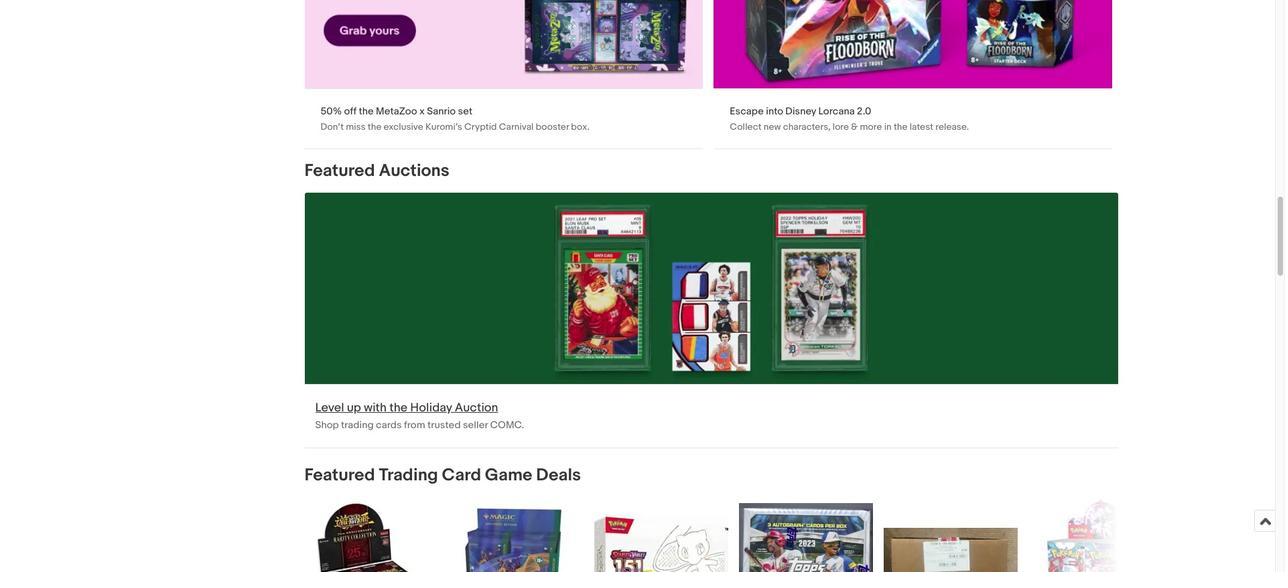 Task type: describe. For each thing, give the bounding box(es) containing it.
lore
[[833, 122, 849, 133]]

featured for featured trading card game deals
[[305, 466, 375, 486]]

the inside level up with the holiday auction shop trading cards from trusted seller comc.
[[389, 401, 408, 416]]

holiday
[[410, 401, 452, 416]]

don't
[[321, 122, 344, 133]]

50%
[[321, 105, 342, 118]]

characters,
[[783, 122, 831, 133]]

yugioh ygo 25th anniversary rarity collection booster box 24 packs sealed new image
[[305, 503, 439, 573]]

up
[[347, 401, 361, 416]]

disney
[[786, 105, 816, 118]]

pokemon tcg paradox rift booster box 36 packs sealed new image
[[1046, 498, 1144, 573]]

x
[[420, 105, 425, 118]]

featured for featured auctions
[[305, 161, 375, 182]]

the right off
[[359, 105, 374, 118]]

with
[[364, 401, 387, 416]]

cryptid
[[464, 122, 497, 133]]

&
[[851, 122, 858, 133]]

pokemon 151 ultra premium collection box - brand new and factory sealed image
[[594, 498, 728, 573]]

off
[[344, 105, 357, 118]]

latest
[[910, 122, 934, 133]]

new
[[764, 122, 781, 133]]

pokemon scarlet & violet obsidian flames 10 box elite trainer box sealed case image
[[884, 529, 1018, 573]]

the inside escape into disney lorcana 2.0 collect new characters, lore & more in the latest release.
[[894, 122, 908, 133]]

from
[[404, 419, 425, 432]]

set
[[458, 105, 473, 118]]

game
[[485, 466, 532, 486]]

sanrio
[[427, 105, 456, 118]]

booster
[[536, 122, 569, 133]]

in
[[884, 122, 892, 133]]

release.
[[936, 122, 969, 133]]

trusted
[[428, 419, 461, 432]]

comc.
[[490, 419, 524, 432]]

50% off the metazoo x sanrio set don't miss the exclusive kuromi's cryptid carnival booster box.
[[321, 105, 590, 133]]

deals
[[536, 466, 581, 486]]

escape
[[730, 105, 764, 118]]

lorcana
[[819, 105, 855, 118]]

miss
[[346, 122, 366, 133]]

2023 topps chrome update series baseball hobby jumbo box image
[[739, 504, 873, 573]]

trading
[[379, 466, 438, 486]]

level
[[315, 401, 344, 416]]

card
[[442, 466, 481, 486]]

seller
[[463, 419, 488, 432]]

auction
[[455, 401, 498, 416]]

exclusive
[[384, 122, 423, 133]]



Task type: vqa. For each thing, say whether or not it's contained in the screenshot.
set
yes



Task type: locate. For each thing, give the bounding box(es) containing it.
auctions
[[379, 161, 450, 182]]

kuromi's
[[425, 122, 462, 133]]

None text field
[[305, 0, 703, 149], [714, 0, 1113, 149], [305, 193, 1118, 448], [305, 0, 703, 149], [714, 0, 1113, 149], [305, 193, 1118, 448]]

collect
[[730, 122, 762, 133]]

into
[[766, 105, 783, 118]]

featured auctions
[[305, 161, 450, 182]]

1 featured from the top
[[305, 161, 375, 182]]

featured
[[305, 161, 375, 182], [305, 466, 375, 486]]

level up with the holiday auction shop trading cards from trusted seller comc.
[[315, 401, 524, 432]]

collector booster box special edition lord of the rings volume 2 mtg sealed image
[[449, 498, 583, 573]]

more
[[860, 122, 882, 133]]

the
[[359, 105, 374, 118], [368, 122, 382, 133], [894, 122, 908, 133], [389, 401, 408, 416]]

box.
[[571, 122, 590, 133]]

cards
[[376, 419, 402, 432]]

the up cards
[[389, 401, 408, 416]]

the right in
[[894, 122, 908, 133]]

2 featured from the top
[[305, 466, 375, 486]]

carnival
[[499, 122, 534, 133]]

metazoo
[[376, 105, 417, 118]]

the right miss
[[368, 122, 382, 133]]

escape into disney lorcana 2.0 collect new characters, lore & more in the latest release.
[[730, 105, 969, 133]]

featured down shop
[[305, 466, 375, 486]]

featured trading card game deals
[[305, 466, 581, 486]]

shop
[[315, 419, 339, 432]]

featured down don't
[[305, 161, 375, 182]]

2.0
[[857, 105, 871, 118]]

trading
[[341, 419, 374, 432]]

0 vertical spatial featured
[[305, 161, 375, 182]]

1 vertical spatial featured
[[305, 466, 375, 486]]



